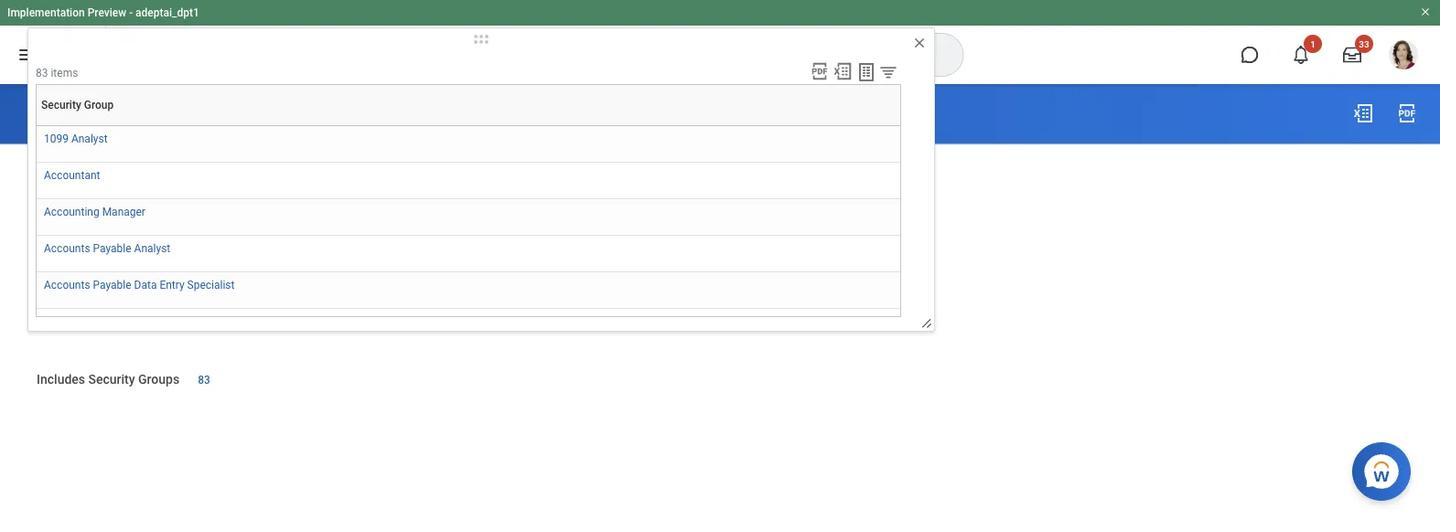 Task type: describe. For each thing, give the bounding box(es) containing it.
entry
[[160, 279, 185, 292]]

export to worksheets image
[[856, 61, 878, 83]]

0 vertical spatial analyst
[[71, 133, 108, 146]]

accounts for accounts payable manager
[[44, 316, 90, 329]]

criteria
[[212, 251, 273, 272]]

83 button
[[198, 374, 213, 388]]

security group type
[[37, 173, 152, 188]]

security up '1099 analyst' link
[[90, 100, 172, 126]]

83 for 83 items
[[36, 66, 48, 79]]

33
[[1360, 38, 1370, 49]]

view
[[37, 100, 85, 126]]

company element
[[339, 303, 386, 320]]

accounts payable analyst link
[[44, 239, 171, 255]]

1 vertical spatial manager
[[134, 316, 177, 329]]

allows groups using criteria button
[[37, 251, 273, 272]]

company
[[339, 307, 386, 320]]

0 horizontal spatial export to excel image
[[833, 61, 853, 81]]

includes security groups
[[37, 373, 180, 388]]

security group button
[[41, 99, 896, 112]]

accounting manager link
[[44, 202, 145, 219]]

83 items
[[36, 66, 78, 79]]

profile logan mcneil image
[[1390, 40, 1419, 73]]

close environment banner image
[[1421, 6, 1432, 17]]

using
[[160, 251, 207, 272]]

security right includes
[[88, 373, 135, 388]]

accounts for accounts payable analyst
[[44, 243, 90, 255]]

group for security group
[[84, 99, 114, 112]]

data
[[134, 279, 157, 292]]

accounts payable manager link
[[44, 312, 177, 329]]

accounts payable analyst
[[44, 243, 171, 255]]

name element
[[170, 197, 266, 224]]

accounting
[[44, 206, 99, 219]]

accountant
[[44, 169, 100, 182]]

view security group type main content
[[0, 84, 1441, 406]]

preview
[[88, 6, 126, 19]]

resize modal image
[[921, 318, 935, 331]]

items
[[51, 66, 78, 79]]



Task type: locate. For each thing, give the bounding box(es) containing it.
1 vertical spatial view printable version (pdf) image
[[1397, 103, 1419, 124]]

accounts for accounts payable data entry specialist
[[44, 279, 90, 292]]

payable
[[93, 243, 131, 255], [93, 279, 131, 292], [93, 316, 131, 329]]

1 horizontal spatial 83
[[198, 374, 210, 387]]

2 vertical spatial accounts
[[44, 316, 90, 329]]

payable left the data
[[93, 279, 131, 292]]

groups inside group
[[96, 251, 156, 272]]

33 button
[[1333, 35, 1374, 75]]

0 horizontal spatial analyst
[[71, 133, 108, 146]]

3 payable from the top
[[93, 316, 131, 329]]

accounts inside accounts payable analyst link
[[44, 243, 90, 255]]

allows groups using criteria
[[37, 251, 273, 272]]

accounts payable manager
[[44, 316, 177, 329]]

security
[[41, 99, 81, 112], [90, 100, 172, 126], [37, 173, 83, 188], [88, 373, 135, 388]]

0 horizontal spatial type
[[124, 173, 152, 188]]

includes
[[37, 373, 85, 388]]

1 vertical spatial payable
[[93, 279, 131, 292]]

type
[[242, 100, 290, 126], [124, 173, 152, 188]]

accountant link
[[44, 166, 100, 182]]

1 button
[[1282, 35, 1323, 75]]

toolbar
[[805, 61, 902, 84]]

0 vertical spatial view printable version (pdf) image
[[810, 61, 830, 81]]

0 horizontal spatial 83
[[36, 66, 48, 79]]

0 vertical spatial 83
[[36, 66, 48, 79]]

inbox large image
[[1344, 46, 1362, 64]]

payable for analyst
[[93, 243, 131, 255]]

manager down the data
[[134, 316, 177, 329]]

0 vertical spatial export to excel image
[[833, 61, 853, 81]]

83 for 83
[[198, 374, 210, 387]]

implementation
[[7, 6, 85, 19]]

0 vertical spatial accounts
[[44, 243, 90, 255]]

accounts down allows
[[44, 279, 90, 292]]

1 vertical spatial export to excel image
[[1353, 103, 1375, 124]]

security group
[[41, 99, 114, 112]]

0 vertical spatial payable
[[93, 243, 131, 255]]

export to excel image down 33 button
[[1353, 103, 1375, 124]]

payable for data
[[93, 279, 131, 292]]

allows
[[37, 251, 92, 272]]

specialist
[[187, 279, 235, 292]]

0 vertical spatial manager
[[102, 206, 145, 219]]

0 vertical spatial groups
[[96, 251, 156, 272]]

83 inside 83 dropdown button
[[198, 374, 210, 387]]

allows groups using criteria group
[[37, 247, 1404, 340]]

1099 analyst
[[44, 133, 108, 146]]

1
[[1311, 38, 1316, 49]]

1 vertical spatial 83
[[198, 374, 210, 387]]

implementation preview -   adeptai_dpt1
[[7, 6, 199, 19]]

export to excel image inside the view security group type main content
[[1353, 103, 1375, 124]]

notifications large image
[[1293, 46, 1311, 64]]

groups
[[96, 251, 156, 272], [138, 373, 180, 388]]

group for security group type
[[87, 173, 121, 188]]

1 horizontal spatial export to excel image
[[1353, 103, 1375, 124]]

2 accounts from the top
[[44, 279, 90, 292]]

security down items
[[41, 99, 81, 112]]

payable for manager
[[93, 316, 131, 329]]

payable down the accounting manager
[[93, 243, 131, 255]]

2 payable from the top
[[93, 279, 131, 292]]

export to excel image
[[833, 61, 853, 81], [1353, 103, 1375, 124]]

accounts payable data entry specialist link
[[44, 276, 235, 292]]

1 vertical spatial analyst
[[134, 243, 171, 255]]

1099
[[44, 133, 69, 146]]

3 accounts from the top
[[44, 316, 90, 329]]

implementation preview -   adeptai_dpt1 banner
[[0, 0, 1441, 84]]

1099 analyst link
[[44, 129, 108, 146]]

export to excel image left export to worksheets image
[[833, 61, 853, 81]]

83
[[36, 66, 48, 79], [198, 374, 210, 387]]

analyst right '1099'
[[71, 133, 108, 146]]

accounts inside the accounts payable data entry specialist link
[[44, 279, 90, 292]]

1 horizontal spatial analyst
[[134, 243, 171, 255]]

payable down "accounts payable data entry specialist"
[[93, 316, 131, 329]]

accounts up includes
[[44, 316, 90, 329]]

1 horizontal spatial view printable version (pdf) image
[[1397, 103, 1419, 124]]

analyst
[[71, 133, 108, 146], [134, 243, 171, 255]]

1 horizontal spatial type
[[242, 100, 290, 126]]

-
[[129, 6, 133, 19]]

accounting manager
[[44, 206, 145, 219]]

accounts inside accounts payable manager link
[[44, 316, 90, 329]]

adeptai_dpt1
[[136, 6, 199, 19]]

group
[[84, 99, 114, 112], [177, 100, 237, 126], [87, 173, 121, 188]]

move modal image
[[463, 28, 500, 50]]

close image
[[913, 36, 927, 50]]

view security group type
[[37, 100, 290, 126]]

view printable version (pdf) image inside the view security group type main content
[[1397, 103, 1419, 124]]

view printable version (pdf) image left export to worksheets image
[[810, 61, 830, 81]]

justify image
[[16, 44, 38, 66]]

select to filter grid data image
[[879, 62, 899, 81]]

accounts
[[44, 243, 90, 255], [44, 279, 90, 292], [44, 316, 90, 329]]

2 vertical spatial payable
[[93, 316, 131, 329]]

accounts payable data entry specialist
[[44, 279, 235, 292]]

groups up the accounts payable data entry specialist link
[[96, 251, 156, 272]]

view printable version (pdf) image
[[810, 61, 830, 81], [1397, 103, 1419, 124]]

groups left 83 dropdown button
[[138, 373, 180, 388]]

0 horizontal spatial view printable version (pdf) image
[[810, 61, 830, 81]]

analyst up the accounts payable data entry specialist link
[[134, 243, 171, 255]]

1 vertical spatial groups
[[138, 373, 180, 388]]

manager up accounts payable analyst link on the left of page
[[102, 206, 145, 219]]

security up accounting
[[37, 173, 83, 188]]

view printable version (pdf) image down profile logan mcneil icon
[[1397, 103, 1419, 124]]

1 vertical spatial accounts
[[44, 279, 90, 292]]

1 vertical spatial type
[[124, 173, 152, 188]]

manager
[[102, 206, 145, 219], [134, 316, 177, 329]]

name
[[37, 208, 71, 223]]

0 vertical spatial type
[[242, 100, 290, 126]]

1 accounts from the top
[[44, 243, 90, 255]]

1 payable from the top
[[93, 243, 131, 255]]

accounts down name
[[44, 243, 90, 255]]



Task type: vqa. For each thing, say whether or not it's contained in the screenshot.
right the "PM"
no



